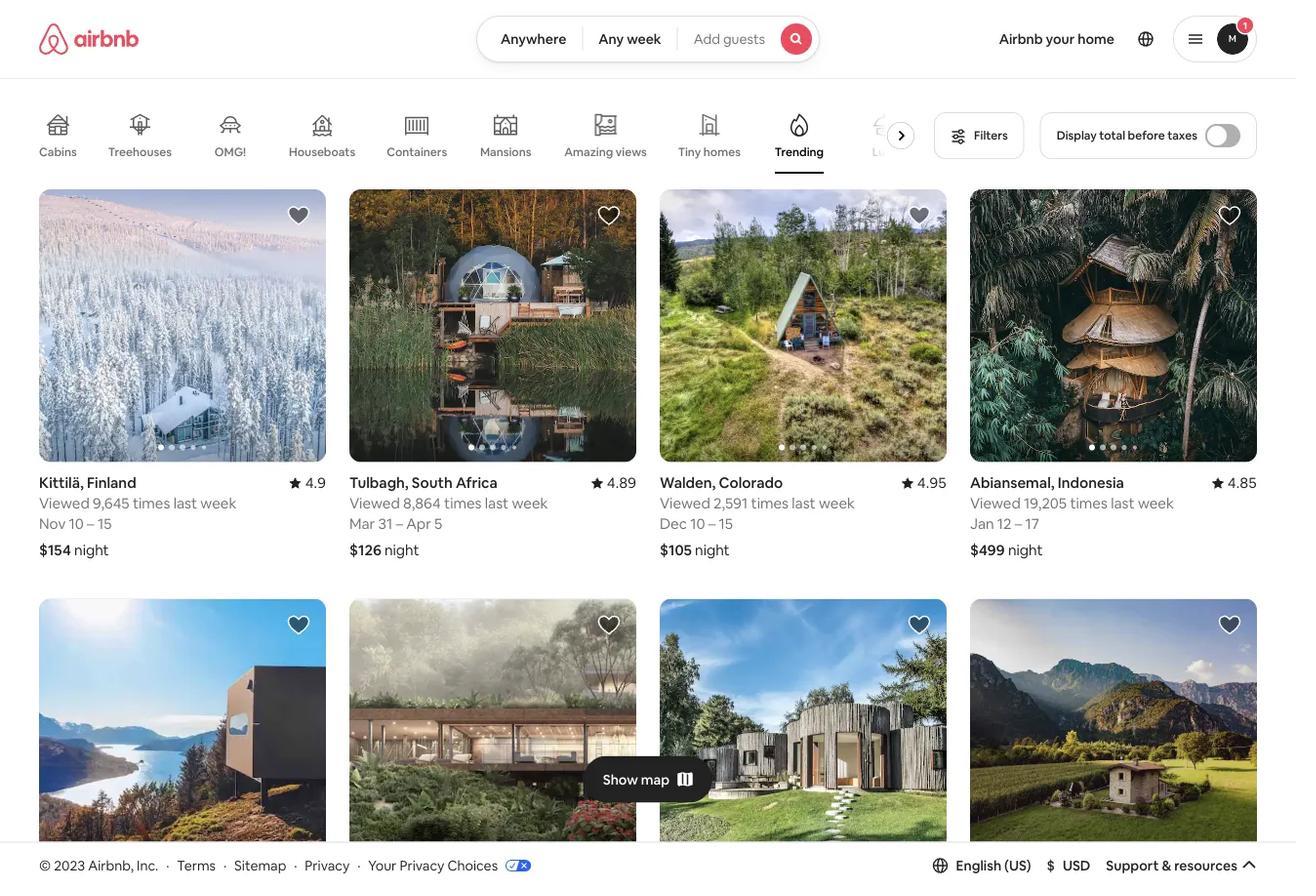 Task type: locate. For each thing, give the bounding box(es) containing it.
airbnb
[[999, 30, 1043, 48]]

– inside abiansemal, indonesia viewed 19,205 times last week jan 12 – 17 $499 night
[[1015, 514, 1022, 533]]

last down 'africa'
[[485, 494, 509, 513]]

3 times from the left
[[751, 494, 789, 513]]

viewed down tulbagh,
[[349, 494, 400, 513]]

guests
[[723, 30, 765, 48]]

week inside button
[[627, 30, 661, 48]]

None search field
[[476, 16, 820, 62]]

viewed inside abiansemal, indonesia viewed 19,205 times last week jan 12 – 17 $499 night
[[970, 494, 1021, 513]]

terms
[[177, 856, 216, 874]]

last inside tulbagh, south africa viewed 8,864 times last week mar 31 – apr 5 $126 night
[[485, 494, 509, 513]]

15 inside walden, colorado viewed 2,591 times last week dec 10 – 15 $105 night
[[719, 514, 733, 533]]

times for abiansemal, indonesia
[[1070, 494, 1108, 513]]

week
[[627, 30, 661, 48], [200, 494, 236, 513], [512, 494, 548, 513], [819, 494, 855, 513], [1138, 494, 1174, 513]]

privacy right your
[[400, 856, 444, 874]]

tulbagh,
[[349, 473, 409, 492]]

night right $154 on the left of page
[[74, 540, 109, 560]]

– for nov 10 – 15
[[87, 514, 94, 533]]

2,591
[[714, 494, 748, 513]]

apr
[[406, 514, 431, 533]]

english (us)
[[956, 857, 1031, 874]]

english (us) button
[[933, 857, 1031, 874]]

15 down the 9,645 at the left of page
[[98, 514, 112, 533]]

privacy
[[305, 856, 350, 874], [400, 856, 444, 874]]

– inside tulbagh, south africa viewed 8,864 times last week mar 31 – apr 5 $126 night
[[396, 514, 403, 533]]

nov
[[39, 514, 66, 533]]

– down the 9,645 at the left of page
[[87, 514, 94, 533]]

abiansemal,
[[970, 473, 1055, 492]]

4.9
[[305, 473, 326, 492]]

3 last from the left
[[792, 494, 816, 513]]

taxes
[[1167, 128, 1197, 143]]

your privacy choices
[[368, 856, 498, 874]]

4.95
[[917, 473, 947, 492]]

4.85 out of 5 average rating image
[[1212, 473, 1257, 492]]

8,864
[[403, 494, 441, 513]]

treehouses
[[108, 144, 172, 160]]

3 night from the left
[[695, 540, 730, 560]]

any week button
[[582, 16, 678, 62]]

walden,
[[660, 473, 716, 492]]

· left privacy link
[[294, 856, 297, 874]]

1 privacy from the left
[[305, 856, 350, 874]]

support & resources button
[[1106, 857, 1257, 874]]

times down colorado
[[751, 494, 789, 513]]

night
[[74, 540, 109, 560], [384, 540, 419, 560], [695, 540, 730, 560], [1008, 540, 1043, 560]]

viewed
[[39, 494, 90, 513], [349, 494, 400, 513], [660, 494, 710, 513], [970, 494, 1021, 513]]

night down 31
[[384, 540, 419, 560]]

last right the 9,645 at the left of page
[[173, 494, 197, 513]]

mansions
[[480, 144, 531, 160]]

10 right nov
[[69, 514, 84, 533]]

15
[[98, 514, 112, 533], [719, 514, 733, 533]]

privacy left your
[[305, 856, 350, 874]]

10
[[69, 514, 84, 533], [690, 514, 705, 533]]

sitemap link
[[234, 856, 286, 874]]

4.9 out of 5 average rating image
[[290, 473, 326, 492]]

viewed down kittilä,
[[39, 494, 90, 513]]

group
[[39, 98, 922, 174], [39, 189, 326, 462], [349, 189, 636, 462], [660, 189, 947, 462], [970, 189, 1257, 462], [39, 599, 326, 871], [349, 599, 636, 871], [660, 599, 947, 871], [970, 599, 1257, 871]]

times inside the "kittilä, finland viewed 9,645 times last week nov 10 – 15 $154 night"
[[133, 494, 170, 513]]

times
[[133, 494, 170, 513], [444, 494, 482, 513], [751, 494, 789, 513], [1070, 494, 1108, 513]]

night right '$105'
[[695, 540, 730, 560]]

total
[[1099, 128, 1125, 143]]

times inside tulbagh, south africa viewed 8,864 times last week mar 31 – apr 5 $126 night
[[444, 494, 482, 513]]

viewed inside the "kittilä, finland viewed 9,645 times last week nov 10 – 15 $154 night"
[[39, 494, 90, 513]]

15 for nov 10 – 15
[[98, 514, 112, 533]]

2 night from the left
[[384, 540, 419, 560]]

last for walden, colorado
[[792, 494, 816, 513]]

any
[[599, 30, 624, 48]]

english
[[956, 857, 1001, 874]]

4 last from the left
[[1111, 494, 1135, 513]]

viewed up 12
[[970, 494, 1021, 513]]

airbnb your home
[[999, 30, 1115, 48]]

1 times from the left
[[133, 494, 170, 513]]

2 10 from the left
[[690, 514, 705, 533]]

last for kittilä, finland
[[173, 494, 197, 513]]

inc.
[[137, 856, 158, 874]]

last right 2,591
[[792, 494, 816, 513]]

abiansemal, indonesia viewed 19,205 times last week jan 12 – 17 $499 night
[[970, 473, 1174, 560]]

4 night from the left
[[1008, 540, 1043, 560]]

south
[[412, 473, 453, 492]]

indonesia
[[1058, 473, 1124, 492]]

map
[[641, 771, 670, 788]]

add to wishlist: forde, norway image
[[287, 613, 310, 637]]

10 inside the "kittilä, finland viewed 9,645 times last week nov 10 – 15 $154 night"
[[69, 514, 84, 533]]

night inside walden, colorado viewed 2,591 times last week dec 10 – 15 $105 night
[[695, 540, 730, 560]]

– down 2,591
[[708, 514, 716, 533]]

2 times from the left
[[444, 494, 482, 513]]

·
[[166, 856, 169, 874], [223, 856, 227, 874], [294, 856, 297, 874], [357, 856, 361, 874]]

jan
[[970, 514, 994, 533]]

4 – from the left
[[1015, 514, 1022, 533]]

0 horizontal spatial 15
[[98, 514, 112, 533]]

3 viewed from the left
[[660, 494, 710, 513]]

– left 17
[[1015, 514, 1022, 533]]

times for kittilä, finland
[[133, 494, 170, 513]]

times down 'africa'
[[444, 494, 482, 513]]

last down indonesia
[[1111, 494, 1135, 513]]

1 · from the left
[[166, 856, 169, 874]]

last inside the "kittilä, finland viewed 9,645 times last week nov 10 – 15 $154 night"
[[173, 494, 197, 513]]

last inside walden, colorado viewed 2,591 times last week dec 10 – 15 $105 night
[[792, 494, 816, 513]]

add to wishlist: stege, denmark image
[[908, 613, 931, 637]]

support
[[1106, 857, 1159, 874]]

2 15 from the left
[[719, 514, 733, 533]]

viewed down 'walden,'
[[660, 494, 710, 513]]

night inside tulbagh, south africa viewed 8,864 times last week mar 31 – apr 5 $126 night
[[384, 540, 419, 560]]

tiny homes
[[678, 144, 741, 160]]

your
[[1046, 30, 1075, 48]]

2 · from the left
[[223, 856, 227, 874]]

2023
[[54, 856, 85, 874]]

10 for dec
[[690, 514, 705, 533]]

show
[[603, 771, 638, 788]]

filters
[[974, 128, 1008, 143]]

omg!
[[215, 144, 246, 160]]

· right the terms link
[[223, 856, 227, 874]]

amazing views
[[564, 144, 647, 159]]

1 – from the left
[[87, 514, 94, 533]]

1 horizontal spatial privacy
[[400, 856, 444, 874]]

· right the inc. at the left
[[166, 856, 169, 874]]

9,645
[[93, 494, 129, 513]]

airbnb your home link
[[987, 19, 1126, 60]]

week inside abiansemal, indonesia viewed 19,205 times last week jan 12 – 17 $499 night
[[1138, 494, 1174, 513]]

2 – from the left
[[396, 514, 403, 533]]

1 10 from the left
[[69, 514, 84, 533]]

19,205
[[1024, 494, 1067, 513]]

week inside tulbagh, south africa viewed 8,864 times last week mar 31 – apr 5 $126 night
[[512, 494, 548, 513]]

viewed for dec
[[660, 494, 710, 513]]

times inside abiansemal, indonesia viewed 19,205 times last week jan 12 – 17 $499 night
[[1070, 494, 1108, 513]]

night for $154
[[74, 540, 109, 560]]

2 viewed from the left
[[349, 494, 400, 513]]

15 inside the "kittilä, finland viewed 9,645 times last week nov 10 – 15 $154 night"
[[98, 514, 112, 533]]

4.89 out of 5 average rating image
[[591, 473, 636, 492]]

times inside walden, colorado viewed 2,591 times last week dec 10 – 15 $105 night
[[751, 494, 789, 513]]

2 last from the left
[[485, 494, 509, 513]]

times for walden, colorado
[[751, 494, 789, 513]]

resources
[[1174, 857, 1237, 874]]

week inside the "kittilä, finland viewed 9,645 times last week nov 10 – 15 $154 night"
[[200, 494, 236, 513]]

last
[[173, 494, 197, 513], [485, 494, 509, 513], [792, 494, 816, 513], [1111, 494, 1135, 513]]

support & resources
[[1106, 857, 1237, 874]]

1 viewed from the left
[[39, 494, 90, 513]]

10 right the dec
[[690, 514, 705, 533]]

1 horizontal spatial 15
[[719, 514, 733, 533]]

(us)
[[1004, 857, 1031, 874]]

– right 31
[[396, 514, 403, 533]]

– inside walden, colorado viewed 2,591 times last week dec 10 – 15 $105 night
[[708, 514, 716, 533]]

– inside the "kittilä, finland viewed 9,645 times last week nov 10 – 15 $154 night"
[[87, 514, 94, 533]]

1 horizontal spatial 10
[[690, 514, 705, 533]]

night inside abiansemal, indonesia viewed 19,205 times last week jan 12 – 17 $499 night
[[1008, 540, 1043, 560]]

week inside walden, colorado viewed 2,591 times last week dec 10 – 15 $105 night
[[819, 494, 855, 513]]

add guests
[[694, 30, 765, 48]]

choices
[[447, 856, 498, 874]]

usd
[[1063, 857, 1090, 874]]

1 last from the left
[[173, 494, 197, 513]]

–
[[87, 514, 94, 533], [396, 514, 403, 533], [708, 514, 716, 533], [1015, 514, 1022, 533]]

night inside the "kittilä, finland viewed 9,645 times last week nov 10 – 15 $154 night"
[[74, 540, 109, 560]]

1 night from the left
[[74, 540, 109, 560]]

your
[[368, 856, 397, 874]]

$154
[[39, 540, 71, 560]]

12
[[997, 514, 1012, 533]]

10 inside walden, colorado viewed 2,591 times last week dec 10 – 15 $105 night
[[690, 514, 705, 533]]

last inside abiansemal, indonesia viewed 19,205 times last week jan 12 – 17 $499 night
[[1111, 494, 1135, 513]]

times right the 9,645 at the left of page
[[133, 494, 170, 513]]

viewed inside walden, colorado viewed 2,591 times last week dec 10 – 15 $105 night
[[660, 494, 710, 513]]

4 viewed from the left
[[970, 494, 1021, 513]]

amazing
[[564, 144, 613, 159]]

15 down 2,591
[[719, 514, 733, 533]]

0 horizontal spatial privacy
[[305, 856, 350, 874]]

0 horizontal spatial 10
[[69, 514, 84, 533]]

15 for dec 10 – 15
[[719, 514, 733, 533]]

times down indonesia
[[1070, 494, 1108, 513]]

night down 17
[[1008, 540, 1043, 560]]

cabins
[[39, 144, 77, 160]]

display total before taxes
[[1057, 128, 1197, 143]]

· left your
[[357, 856, 361, 874]]

4 times from the left
[[1070, 494, 1108, 513]]

3 – from the left
[[708, 514, 716, 533]]

$105
[[660, 540, 692, 560]]

1 15 from the left
[[98, 514, 112, 533]]



Task type: vqa. For each thing, say whether or not it's contained in the screenshot.
fourth Viewed from the left
yes



Task type: describe. For each thing, give the bounding box(es) containing it.
add to wishlist: walden, colorado image
[[908, 204, 931, 227]]

4 · from the left
[[357, 856, 361, 874]]

trending
[[775, 144, 824, 160]]

add to wishlist: tulbagh, south africa image
[[597, 204, 621, 227]]

any week
[[599, 30, 661, 48]]

anywhere button
[[476, 16, 583, 62]]

kittilä, finland viewed 9,645 times last week nov 10 – 15 $154 night
[[39, 473, 236, 560]]

airbnb,
[[88, 856, 134, 874]]

add
[[694, 30, 720, 48]]

walden, colorado viewed 2,591 times last week dec 10 – 15 $105 night
[[660, 473, 855, 560]]

houseboats
[[289, 144, 355, 159]]

filters button
[[934, 112, 1024, 159]]

5
[[434, 514, 442, 533]]

17
[[1025, 514, 1039, 533]]

terms · sitemap · privacy
[[177, 856, 350, 874]]

$
[[1047, 857, 1055, 874]]

none search field containing anywhere
[[476, 16, 820, 62]]

week for abiansemal, indonesia viewed 19,205 times last week jan 12 – 17 $499 night
[[1138, 494, 1174, 513]]

week for walden, colorado viewed 2,591 times last week dec 10 – 15 $105 night
[[819, 494, 855, 513]]

4.95 out of 5 average rating image
[[902, 473, 947, 492]]

night for $105
[[695, 540, 730, 560]]

viewed for jan
[[970, 494, 1021, 513]]

your privacy choices link
[[368, 856, 531, 875]]

dec
[[660, 514, 687, 533]]

week for kittilä, finland viewed 9,645 times last week nov 10 – 15 $154 night
[[200, 494, 236, 513]]

add guests button
[[677, 16, 820, 62]]

tiny
[[678, 144, 701, 160]]

display total before taxes button
[[1040, 112, 1257, 159]]

before
[[1128, 128, 1165, 143]]

add to wishlist: tremosine sul garda, italy image
[[1218, 613, 1241, 637]]

add to wishlist: abiansemal, indonesia image
[[1218, 204, 1241, 227]]

homes
[[703, 144, 741, 160]]

viewed for nov
[[39, 494, 90, 513]]

colorado
[[719, 473, 783, 492]]

3 · from the left
[[294, 856, 297, 874]]

africa
[[456, 473, 497, 492]]

privacy link
[[305, 856, 350, 874]]

4.89
[[607, 473, 636, 492]]

terms link
[[177, 856, 216, 874]]

© 2023 airbnb, inc. ·
[[39, 856, 169, 874]]

4.85
[[1228, 473, 1257, 492]]

containers
[[387, 144, 447, 160]]

group containing houseboats
[[39, 98, 922, 174]]

$499
[[970, 540, 1005, 560]]

profile element
[[843, 0, 1257, 78]]

mar
[[349, 514, 375, 533]]

viewed inside tulbagh, south africa viewed 8,864 times last week mar 31 – apr 5 $126 night
[[349, 494, 400, 513]]

10 for nov
[[69, 514, 84, 533]]

kittilä,
[[39, 473, 84, 492]]

night for $499
[[1008, 540, 1043, 560]]

finland
[[87, 473, 136, 492]]

$ usd
[[1047, 857, 1090, 874]]

$126
[[349, 540, 381, 560]]

display
[[1057, 128, 1097, 143]]

31
[[378, 514, 392, 533]]

– for jan 12 – 17
[[1015, 514, 1022, 533]]

last for abiansemal, indonesia
[[1111, 494, 1135, 513]]

&
[[1162, 857, 1171, 874]]

– for dec 10 – 15
[[708, 514, 716, 533]]

luxe
[[872, 144, 898, 160]]

1
[[1243, 19, 1247, 32]]

add to wishlist: uvita, osa , costa rica image
[[597, 613, 621, 637]]

tulbagh, south africa viewed 8,864 times last week mar 31 – apr 5 $126 night
[[349, 473, 548, 560]]

add to wishlist: kittilä, finland image
[[287, 204, 310, 227]]

2 privacy from the left
[[400, 856, 444, 874]]

home
[[1078, 30, 1115, 48]]

©
[[39, 856, 51, 874]]

sitemap
[[234, 856, 286, 874]]

anywhere
[[501, 30, 566, 48]]

show map
[[603, 771, 670, 788]]

1 button
[[1173, 16, 1257, 62]]

views
[[616, 144, 647, 159]]

show map button
[[583, 756, 713, 803]]



